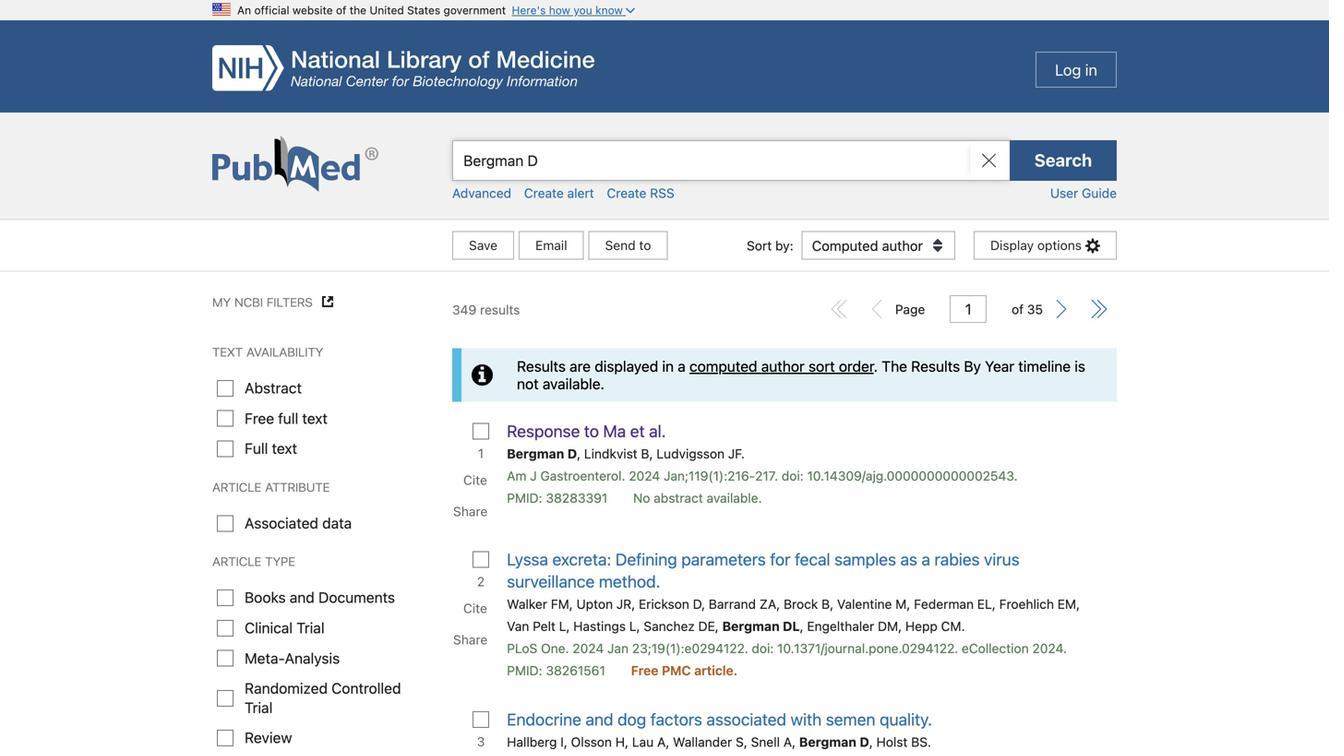 Task type: locate. For each thing, give the bounding box(es) containing it.
0 vertical spatial cite
[[464, 473, 487, 488]]

display options
[[991, 238, 1082, 253]]

1 vertical spatial cite button
[[462, 593, 492, 625]]

2 create from the left
[[607, 186, 647, 201]]

2
[[477, 574, 485, 590]]

1 vertical spatial d
[[860, 735, 870, 750]]

endocrine and dog factors associated with semen quality. link
[[507, 709, 933, 731]]

, down brock
[[800, 619, 804, 634]]

d down 'semen'
[[860, 735, 870, 750]]

0 vertical spatial doi:
[[782, 469, 804, 484]]

1 pmid: from the top
[[507, 491, 543, 506]]

to left ma
[[584, 422, 599, 441]]

free full text
[[245, 410, 328, 427]]

text right the full
[[302, 410, 328, 427]]

1 horizontal spatial a
[[922, 550, 931, 570]]

0 horizontal spatial results
[[517, 358, 566, 375]]

1 horizontal spatial trial
[[297, 620, 325, 637]]

results left "by"
[[912, 358, 961, 375]]

1 horizontal spatial l,
[[630, 619, 641, 634]]

0 vertical spatial bergman
[[507, 446, 565, 462]]

share button for response to ma et al.
[[452, 496, 492, 528]]

available. down jan;119(1):216-
[[707, 491, 762, 506]]

0 vertical spatial trial
[[297, 620, 325, 637]]

in
[[1086, 60, 1098, 79], [663, 358, 674, 375]]

1 cite button from the top
[[462, 465, 492, 496]]

1 vertical spatial share button
[[452, 625, 492, 656]]

create
[[524, 186, 564, 201], [607, 186, 647, 201]]

nih nlm logo image
[[212, 45, 595, 91]]

bergman for bergman dl , engelthaler dm, hepp cm.
[[723, 619, 780, 634]]

0 horizontal spatial a,
[[658, 735, 670, 750]]

in right the displayed
[[663, 358, 674, 375]]

1 horizontal spatial ,
[[800, 619, 804, 634]]

1 horizontal spatial doi:
[[782, 469, 804, 484]]

in right 'log'
[[1086, 60, 1098, 79]]

, inside bergman d , lindkvist b, ludvigsson jf. am j gastroenterol. 2024 jan;119(1):216-217. doi: 10.14309/ajg.0000000000002543. pmid: 38283391
[[577, 446, 581, 462]]

0 vertical spatial cite button
[[462, 465, 492, 496]]

, left holst
[[870, 735, 873, 750]]

how
[[549, 4, 571, 17]]

last page image
[[1090, 300, 1108, 319]]

al.
[[649, 422, 666, 441]]

available. inside .           the results by year timeline is not available.
[[543, 375, 605, 393]]

1 horizontal spatial free
[[631, 664, 659, 679]]

full text
[[245, 440, 297, 458]]

1 horizontal spatial create
[[607, 186, 647, 201]]

of
[[336, 4, 347, 17], [1012, 302, 1024, 317]]

1 article from the top
[[212, 478, 262, 495]]

cite button down 2
[[462, 593, 492, 625]]

bergman down barrand
[[723, 619, 780, 634]]

results left are
[[517, 358, 566, 375]]

and inside filters group
[[290, 589, 315, 607]]

doi: down za,
[[752, 641, 774, 657]]

b,
[[641, 446, 653, 462], [822, 597, 834, 612]]

holst
[[877, 735, 908, 750]]

0 vertical spatial of
[[336, 4, 347, 17]]

0 vertical spatial b,
[[641, 446, 653, 462]]

cite for response to ma et al.
[[464, 473, 487, 488]]

1 share button from the top
[[452, 496, 492, 528]]

1 share from the top
[[453, 504, 488, 519]]

0 vertical spatial share button
[[452, 496, 492, 528]]

0 horizontal spatial and
[[290, 589, 315, 607]]

2024 inside plos one. 2024 jan 23;19(1):e0294122. doi: 10.1371/journal.pone.0294122. ecollection 2024. pmid: 38261561
[[573, 641, 604, 657]]

free pmc article.
[[631, 664, 738, 679]]

article down full
[[212, 478, 262, 495]]

h,
[[616, 735, 629, 750]]

full
[[245, 440, 268, 458]]

1 vertical spatial and
[[586, 710, 614, 730]]

bergman for bergman d , lindkvist b, ludvigsson jf. am j gastroenterol. 2024 jan;119(1):216-217. doi: 10.14309/ajg.0000000000002543. pmid: 38283391
[[507, 446, 565, 462]]

23;19(1):e0294122.
[[632, 641, 749, 657]]

response
[[507, 422, 580, 441]]

2 horizontal spatial bergman
[[800, 735, 857, 750]]

2 vertical spatial ,
[[870, 735, 873, 750]]

of 35
[[1012, 302, 1044, 317]]

0 vertical spatial pmid:
[[507, 491, 543, 506]]

doi: inside plos one. 2024 jan 23;19(1):e0294122. doi: 10.1371/journal.pone.0294122. ecollection 2024. pmid: 38261561
[[752, 641, 774, 657]]

de,
[[699, 619, 719, 634]]

1 vertical spatial to
[[584, 422, 599, 441]]

0 horizontal spatial bergman
[[507, 446, 565, 462]]

sanchez
[[644, 619, 695, 634]]

1 vertical spatial in
[[663, 358, 674, 375]]

text
[[212, 343, 243, 360]]

user
[[1051, 186, 1079, 201]]

email button
[[519, 231, 584, 260]]

to inside button
[[639, 238, 651, 253]]

cite button down 1
[[462, 465, 492, 496]]

0 vertical spatial to
[[639, 238, 651, 253]]

1 horizontal spatial b,
[[822, 597, 834, 612]]

1 vertical spatial 2024
[[573, 641, 604, 657]]

text
[[302, 410, 328, 427], [272, 440, 297, 458]]

0 horizontal spatial d
[[568, 446, 577, 462]]

1 vertical spatial free
[[631, 664, 659, 679]]

Search search field
[[434, 140, 1136, 181]]

one.
[[541, 641, 569, 657]]

l, right 'pelt'
[[559, 619, 570, 634]]

randomized
[[245, 680, 328, 698]]

2 article from the top
[[212, 552, 262, 570]]

cite down 2
[[464, 601, 487, 616]]

here's how you know button
[[512, 4, 635, 17]]

0 vertical spatial 2024
[[629, 469, 660, 484]]

0 vertical spatial available.
[[543, 375, 605, 393]]

analysis
[[285, 650, 340, 667]]

endocrine and dog factors associated with semen quality. hallberg i, olsson h, lau a, wallander s, snell a, bergman d , holst bs.
[[507, 710, 933, 750]]

a right the as
[[922, 550, 931, 570]]

b, inside walker fm, upton jr, erickson d, barrand za, brock b, valentine m, federman el, froehlich em, van pelt l, hastings l, sanchez de,
[[822, 597, 834, 612]]

pmc
[[662, 664, 691, 679]]

bergman down with
[[800, 735, 857, 750]]

0 vertical spatial a
[[678, 358, 686, 375]]

1 horizontal spatial to
[[639, 238, 651, 253]]

1 horizontal spatial in
[[1086, 60, 1098, 79]]

year
[[985, 358, 1015, 375]]

by:
[[776, 238, 794, 253]]

1 vertical spatial of
[[1012, 302, 1024, 317]]

, up the gastroenterol. at the left bottom of page
[[577, 446, 581, 462]]

to for response
[[584, 422, 599, 441]]

cite for lyssa excreta: defining parameters for fecal samples as a rabies virus surveillance method.
[[464, 601, 487, 616]]

1 horizontal spatial d
[[860, 735, 870, 750]]

1 vertical spatial trial
[[245, 699, 273, 717]]

books and documents
[[245, 589, 395, 607]]

1 horizontal spatial of
[[1012, 302, 1024, 317]]

randomized controlled trial
[[245, 680, 401, 717]]

pmid:
[[507, 491, 543, 506], [507, 664, 543, 679]]

associated
[[245, 515, 319, 532]]

pmid: down plos
[[507, 664, 543, 679]]

results
[[517, 358, 566, 375], [912, 358, 961, 375]]

0 horizontal spatial available.
[[543, 375, 605, 393]]

cite
[[464, 473, 487, 488], [464, 601, 487, 616]]

,
[[577, 446, 581, 462], [800, 619, 804, 634], [870, 735, 873, 750]]

create left rss
[[607, 186, 647, 201]]

share left van
[[453, 633, 488, 648]]

save
[[469, 238, 498, 253]]

available. right not
[[543, 375, 605, 393]]

share button down 1
[[452, 496, 492, 528]]

options
[[1038, 238, 1082, 253]]

results inside .           the results by year timeline is not available.
[[912, 358, 961, 375]]

0 horizontal spatial 2024
[[573, 641, 604, 657]]

search button
[[1010, 140, 1117, 181]]

3
[[477, 735, 485, 750]]

none search field containing search
[[0, 113, 1330, 272]]

the
[[350, 4, 367, 17]]

jr,
[[617, 597, 636, 612]]

to for send
[[639, 238, 651, 253]]

2 pmid: from the top
[[507, 664, 543, 679]]

b, down et
[[641, 446, 653, 462]]

u.s. flag image
[[212, 0, 231, 18]]

1 vertical spatial ,
[[800, 619, 804, 634]]

free left the full
[[245, 410, 274, 427]]

and inside "endocrine and dog factors associated with semen quality. hallberg i, olsson h, lau a, wallander s, snell a, bergman d , holst bs."
[[586, 710, 614, 730]]

0 horizontal spatial text
[[272, 440, 297, 458]]

create left alert
[[524, 186, 564, 201]]

2024 up no
[[629, 469, 660, 484]]

1 vertical spatial available.
[[707, 491, 762, 506]]

bergman inside "endocrine and dog factors associated with semen quality. hallberg i, olsson h, lau a, wallander s, snell a, bergman d , holst bs."
[[800, 735, 857, 750]]

abstract
[[654, 491, 704, 506]]

1 horizontal spatial results
[[912, 358, 961, 375]]

, for d
[[577, 446, 581, 462]]

and up clinical trial in the left of the page
[[290, 589, 315, 607]]

1 vertical spatial text
[[272, 440, 297, 458]]

a left computed
[[678, 358, 686, 375]]

excreta:
[[553, 550, 612, 570]]

1 cite from the top
[[464, 473, 487, 488]]

2 results from the left
[[912, 358, 961, 375]]

filters
[[267, 293, 313, 310]]

dl
[[783, 619, 800, 634]]

type
[[265, 552, 296, 570]]

available.
[[543, 375, 605, 393], [707, 491, 762, 506]]

a inside lyssa excreta: defining parameters for fecal samples as a rabies virus surveillance method.
[[922, 550, 931, 570]]

0 vertical spatial free
[[245, 410, 274, 427]]

next page image
[[1053, 300, 1071, 319]]

0 vertical spatial ,
[[577, 446, 581, 462]]

1 horizontal spatial available.
[[707, 491, 762, 506]]

d inside bergman d , lindkvist b, ludvigsson jf. am j gastroenterol. 2024 jan;119(1):216-217. doi: 10.14309/ajg.0000000000002543. pmid: 38283391
[[568, 446, 577, 462]]

2 share button from the top
[[452, 625, 492, 656]]

trial up review
[[245, 699, 273, 717]]

pmid: down am
[[507, 491, 543, 506]]

0 horizontal spatial in
[[663, 358, 674, 375]]

article left type
[[212, 552, 262, 570]]

1 results from the left
[[517, 358, 566, 375]]

barrand
[[709, 597, 756, 612]]

1 vertical spatial article
[[212, 552, 262, 570]]

log in link
[[1036, 52, 1117, 88]]

0 horizontal spatial create
[[524, 186, 564, 201]]

samples
[[835, 550, 897, 570]]

1 vertical spatial a
[[922, 550, 931, 570]]

dm,
[[878, 619, 902, 634]]

van
[[507, 619, 529, 634]]

2 vertical spatial bergman
[[800, 735, 857, 750]]

2024 down the hastings
[[573, 641, 604, 657]]

pmid: inside plos one. 2024 jan 23;19(1):e0294122. doi: 10.1371/journal.pone.0294122. ecollection 2024. pmid: 38261561
[[507, 664, 543, 679]]

1 horizontal spatial a,
[[784, 735, 796, 750]]

a, right lau
[[658, 735, 670, 750]]

el,
[[978, 597, 996, 612]]

advanced
[[452, 186, 512, 201]]

order
[[839, 358, 874, 375]]

sort by:
[[747, 238, 794, 253]]

d up the gastroenterol. at the left bottom of page
[[568, 446, 577, 462]]

349
[[452, 302, 477, 318]]

share button left van
[[452, 625, 492, 656]]

None search field
[[0, 113, 1330, 272]]

1 horizontal spatial bergman
[[723, 619, 780, 634]]

1 a, from the left
[[658, 735, 670, 750]]

to right send
[[639, 238, 651, 253]]

0 vertical spatial text
[[302, 410, 328, 427]]

text right full
[[272, 440, 297, 458]]

2 a, from the left
[[784, 735, 796, 750]]

share for response to ma et al.
[[453, 504, 488, 519]]

trial up analysis
[[297, 620, 325, 637]]

cite down 1
[[464, 473, 487, 488]]

bs.
[[912, 735, 932, 750]]

website
[[293, 4, 333, 17]]

share down 1
[[453, 504, 488, 519]]

l, down jr,
[[630, 619, 641, 634]]

attribute
[[265, 478, 330, 495]]

2024.
[[1033, 641, 1067, 657]]

0 vertical spatial and
[[290, 589, 315, 607]]

bergman up the j
[[507, 446, 565, 462]]

doi: right 217.
[[782, 469, 804, 484]]

35
[[1028, 302, 1044, 317]]

endocrine
[[507, 710, 582, 730]]

walker fm, upton jr, erickson d, barrand za, brock b, valentine m, federman el, froehlich em, van pelt l, hastings l, sanchez de,
[[507, 597, 1081, 634]]

0 horizontal spatial doi:
[[752, 641, 774, 657]]

1 vertical spatial b,
[[822, 597, 834, 612]]

0 horizontal spatial free
[[245, 410, 274, 427]]

1
[[478, 446, 484, 461]]

states
[[407, 4, 441, 17]]

1 create from the left
[[524, 186, 564, 201]]

2 cite from the top
[[464, 601, 487, 616]]

user guide
[[1051, 186, 1117, 201]]

and up the olsson
[[586, 710, 614, 730]]

1 vertical spatial bergman
[[723, 619, 780, 634]]

1 vertical spatial pmid:
[[507, 664, 543, 679]]

free left pmc
[[631, 664, 659, 679]]

1 vertical spatial share
[[453, 633, 488, 648]]

author
[[762, 358, 805, 375]]

of left 35
[[1012, 302, 1024, 317]]

0 horizontal spatial to
[[584, 422, 599, 441]]

1 vertical spatial cite
[[464, 601, 487, 616]]

share for lyssa excreta: defining parameters for fecal samples as a rabies virus surveillance method.
[[453, 633, 488, 648]]

0 horizontal spatial l,
[[559, 619, 570, 634]]

1 horizontal spatial 2024
[[629, 469, 660, 484]]

of left the the at the top left
[[336, 4, 347, 17]]

1 horizontal spatial and
[[586, 710, 614, 730]]

bergman inside bergman d , lindkvist b, ludvigsson jf. am j gastroenterol. 2024 jan;119(1):216-217. doi: 10.14309/ajg.0000000000002543. pmid: 38283391
[[507, 446, 565, 462]]

2 share from the top
[[453, 633, 488, 648]]

create alert link
[[524, 186, 594, 201]]

brock
[[784, 597, 818, 612]]

b, up the engelthaler on the bottom
[[822, 597, 834, 612]]

0 horizontal spatial ,
[[577, 446, 581, 462]]

clinical
[[245, 620, 293, 637]]

0 vertical spatial article
[[212, 478, 262, 495]]

0 vertical spatial share
[[453, 504, 488, 519]]

2 cite button from the top
[[462, 593, 492, 625]]

save button
[[452, 231, 514, 260]]

a, right snell on the bottom of page
[[784, 735, 796, 750]]

2024
[[629, 469, 660, 484], [573, 641, 604, 657]]

here's
[[512, 4, 546, 17]]

response to ma et al.
[[507, 422, 666, 441]]

share button
[[452, 496, 492, 528], [452, 625, 492, 656]]

0 horizontal spatial trial
[[245, 699, 273, 717]]

quality.
[[880, 710, 933, 730]]

2 horizontal spatial ,
[[870, 735, 873, 750]]

1 vertical spatial doi:
[[752, 641, 774, 657]]

factors
[[651, 710, 703, 730]]

alert
[[568, 186, 594, 201]]

0 vertical spatial d
[[568, 446, 577, 462]]

lyssa excreta: defining parameters for fecal samples as a rabies virus surveillance method.
[[507, 550, 1020, 592]]

free inside filters group
[[245, 410, 274, 427]]

article attribute
[[212, 478, 330, 495]]

jf.
[[728, 446, 745, 462]]

0 horizontal spatial b,
[[641, 446, 653, 462]]

pmid: inside bergman d , lindkvist b, ludvigsson jf. am j gastroenterol. 2024 jan;119(1):216-217. doi: 10.14309/ajg.0000000000002543. pmid: 38283391
[[507, 491, 543, 506]]



Task type: describe. For each thing, give the bounding box(es) containing it.
bergman d , lindkvist b, ludvigsson jf. am j gastroenterol. 2024 jan;119(1):216-217. doi: 10.14309/ajg.0000000000002543. pmid: 38283391
[[507, 446, 1018, 506]]

bergman dl , engelthaler dm, hepp cm.
[[723, 619, 966, 634]]

lindkvist
[[584, 446, 638, 462]]

lau
[[632, 735, 654, 750]]

user guide link
[[1051, 186, 1117, 201]]

you
[[574, 4, 593, 17]]

my ncbi filters
[[212, 293, 313, 310]]

Page number field
[[950, 296, 987, 323]]

an official website of the united states government here's how you know
[[237, 4, 623, 17]]

article for article attribute
[[212, 478, 262, 495]]

ncbi
[[235, 293, 263, 310]]

associated
[[707, 710, 787, 730]]

trial inside randomized controlled trial
[[245, 699, 273, 717]]

b, inside bergman d , lindkvist b, ludvigsson jf. am j gastroenterol. 2024 jan;119(1):216-217. doi: 10.14309/ajg.0000000000002543. pmid: 38283391
[[641, 446, 653, 462]]

pubmed logo image
[[212, 136, 379, 192]]

sort
[[809, 358, 835, 375]]

hallberg
[[507, 735, 557, 750]]

meta-analysis
[[245, 650, 340, 667]]

no
[[634, 491, 651, 506]]

is
[[1075, 358, 1086, 375]]

create for create rss
[[607, 186, 647, 201]]

surveillance
[[507, 572, 595, 592]]

d inside "endocrine and dog factors associated with semen quality. hallberg i, olsson h, lau a, wallander s, snell a, bergman d , holst bs."
[[860, 735, 870, 750]]

log in
[[1056, 60, 1098, 79]]

fm,
[[551, 597, 573, 612]]

10.14309/ajg.0000000000002543.
[[808, 469, 1018, 484]]

send to, save, email articles region
[[452, 220, 668, 271]]

article for article type
[[212, 552, 262, 570]]

email
[[536, 238, 568, 253]]

valentine
[[838, 597, 893, 612]]

article.
[[695, 664, 738, 679]]

an
[[237, 4, 251, 17]]

.           the results by year timeline is not available.
[[517, 358, 1086, 393]]

defining
[[616, 550, 678, 570]]

j
[[530, 469, 537, 484]]

snell
[[751, 735, 780, 750]]

availability
[[247, 343, 324, 360]]

semen
[[826, 710, 876, 730]]

controlled
[[332, 680, 401, 698]]

plos
[[507, 641, 538, 657]]

Search: search field
[[452, 140, 1010, 181]]

results
[[480, 302, 520, 318]]

know
[[596, 4, 623, 17]]

0 horizontal spatial a
[[678, 358, 686, 375]]

0 vertical spatial in
[[1086, 60, 1098, 79]]

et
[[631, 422, 645, 441]]

text availability
[[212, 343, 324, 360]]

filters group
[[212, 342, 425, 751]]

plos one. 2024 jan 23;19(1):e0294122. doi: 10.1371/journal.pone.0294122. ecollection 2024. pmid: 38261561
[[507, 641, 1067, 679]]

349 results
[[452, 302, 520, 318]]

search
[[1035, 150, 1093, 171]]

review
[[245, 730, 292, 747]]

and for books
[[290, 589, 315, 607]]

free for free full text
[[245, 410, 274, 427]]

, for dl
[[800, 619, 804, 634]]

olsson
[[571, 735, 612, 750]]

federman
[[914, 597, 974, 612]]

0 horizontal spatial of
[[336, 4, 347, 17]]

abstract
[[245, 380, 302, 397]]

doi: inside bergman d , lindkvist b, ludvigsson jf. am j gastroenterol. 2024 jan;119(1):216-217. doi: 10.14309/ajg.0000000000002543. pmid: 38283391
[[782, 469, 804, 484]]

and for endocrine
[[586, 710, 614, 730]]

cite button for lyssa excreta: defining parameters for fecal samples as a rabies virus surveillance method.
[[462, 593, 492, 625]]

ma
[[603, 422, 626, 441]]

cm.
[[942, 619, 966, 634]]

2 l, from the left
[[630, 619, 641, 634]]

walker
[[507, 597, 548, 612]]

1 l, from the left
[[559, 619, 570, 634]]

the
[[882, 358, 908, 375]]

not
[[517, 375, 539, 393]]

s,
[[736, 735, 748, 750]]

documents
[[319, 589, 395, 607]]

full
[[278, 410, 298, 427]]

create for create alert
[[524, 186, 564, 201]]

share button for lyssa excreta: defining parameters for fecal samples as a rabies virus surveillance method.
[[452, 625, 492, 656]]

computed author sort order link
[[690, 358, 874, 375]]

free for free pmc article.
[[631, 664, 659, 679]]

am
[[507, 469, 527, 484]]

virus
[[985, 550, 1020, 570]]

hastings
[[574, 619, 626, 634]]

za,
[[760, 597, 781, 612]]

d,
[[693, 597, 706, 612]]

display options button
[[974, 231, 1117, 260]]

1 horizontal spatial text
[[302, 410, 328, 427]]

wallander
[[673, 735, 733, 750]]

fecal
[[795, 550, 831, 570]]

article type
[[212, 552, 296, 570]]

advanced link
[[452, 186, 512, 201]]

jan
[[608, 641, 629, 657]]

cite button for response to ma et al.
[[462, 465, 492, 496]]

engelthaler
[[807, 619, 875, 634]]

my
[[212, 293, 231, 310]]

, inside "endocrine and dog factors associated with semen quality. hallberg i, olsson h, lau a, wallander s, snell a, bergman d , holst bs."
[[870, 735, 873, 750]]

2024 inside bergman d , lindkvist b, ludvigsson jf. am j gastroenterol. 2024 jan;119(1):216-217. doi: 10.14309/ajg.0000000000002543. pmid: 38283391
[[629, 469, 660, 484]]



Task type: vqa. For each thing, say whether or not it's contained in the screenshot.
the metabolism to the bottom
no



